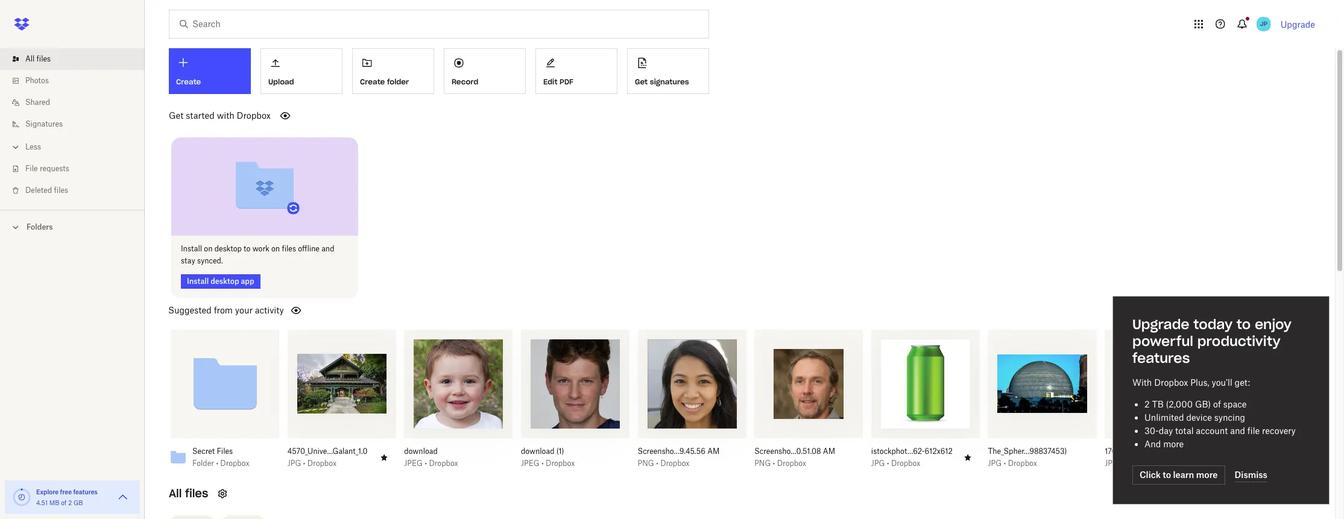 Task type: vqa. For each thing, say whether or not it's contained in the screenshot.
Explore free features 0 bytes of 2 GB
no



Task type: locate. For each thing, give the bounding box(es) containing it.
4 jpg from the left
[[1105, 459, 1119, 468]]

1 horizontal spatial jpeg
[[521, 459, 540, 468]]

edit pdf
[[543, 77, 574, 86]]

dropbox inside secret files folder • dropbox
[[220, 459, 249, 468]]

of
[[1214, 399, 1221, 410], [61, 499, 67, 507]]

png down the screensho…9.45.56
[[638, 459, 654, 468]]

1 vertical spatial to
[[1237, 316, 1251, 333]]

create for create
[[176, 77, 201, 86]]

jpg
[[287, 459, 301, 468], [871, 459, 885, 468], [988, 459, 1002, 468], [1105, 459, 1119, 468]]

dropbox down istockphot…62-612x612 button
[[891, 459, 921, 468]]

jpg inside the the_spher…98837453) jpg • dropbox
[[988, 459, 1002, 468]]

photos
[[25, 76, 49, 85]]

install inside button
[[187, 277, 209, 286]]

1 vertical spatial all files
[[169, 486, 208, 500]]

of inside 2 tb (2,000 gb) of space unlimited device syncing 30-day total account and file recovery and more
[[1214, 399, 1221, 410]]

more inside click to learn more button
[[1196, 470, 1218, 480]]

0 horizontal spatial of
[[61, 499, 67, 507]]

of right mb
[[61, 499, 67, 507]]

0 vertical spatial all files
[[25, 54, 51, 63]]

recovery
[[1262, 426, 1296, 436]]

all up photos
[[25, 54, 35, 63]]

create inside dropdown button
[[176, 77, 201, 86]]

more inside 2 tb (2,000 gb) of space unlimited device syncing 30-day total account and file recovery and more
[[1164, 439, 1184, 449]]

download inside download jpeg • dropbox
[[404, 447, 438, 456]]

download inside download (1) jpeg • dropbox
[[521, 447, 555, 456]]

desktop left app
[[211, 277, 239, 286]]

4 share from the left
[[683, 343, 708, 354]]

1 am from the left
[[708, 447, 720, 456]]

upgrade inside upgrade today to enjoy powerful productivity features
[[1133, 316, 1190, 333]]

1703238 jpg • dropbox
[[1105, 447, 1154, 468]]

4570_unive…galant_1.0 jpg • dropbox
[[287, 447, 368, 468]]

get left 'started'
[[169, 110, 184, 121]]

1 horizontal spatial png • dropbox button
[[755, 459, 837, 468]]

am for screensho…9.45.56 am png • dropbox
[[708, 447, 720, 456]]

jpeg • dropbox button
[[404, 459, 486, 468], [521, 459, 603, 468]]

all files up photos
[[25, 54, 51, 63]]

more down day
[[1164, 439, 1184, 449]]

0 horizontal spatial all
[[25, 54, 35, 63]]

dismiss
[[1235, 470, 1268, 480]]

create inside button
[[360, 77, 385, 86]]

2 am from the left
[[823, 447, 835, 456]]

1703238
[[1105, 447, 1135, 456]]

jpg • dropbox button down 1703238 button
[[1105, 459, 1187, 468]]

1 vertical spatial get
[[169, 110, 184, 121]]

1 share button from the left
[[326, 339, 365, 359]]

with
[[217, 110, 234, 121]]

2 horizontal spatial to
[[1237, 316, 1251, 333]]

am right the screensho…9.45.56
[[708, 447, 720, 456]]

5 • from the left
[[656, 459, 659, 468]]

• inside the 4570_unive…galant_1.0 jpg • dropbox
[[303, 459, 306, 468]]

1 jpeg from the left
[[404, 459, 423, 468]]

files up photos
[[37, 54, 51, 63]]

1 horizontal spatial on
[[271, 244, 280, 253]]

share button
[[326, 339, 365, 359], [443, 339, 481, 359], [559, 339, 598, 359], [676, 339, 715, 359], [793, 339, 832, 359], [910, 339, 949, 359], [1027, 339, 1065, 359]]

3 • from the left
[[425, 459, 427, 468]]

2 left gb
[[68, 499, 72, 507]]

png • dropbox button for screensho…9.45.56
[[638, 459, 720, 468]]

dropbox
[[237, 110, 271, 121], [1154, 378, 1188, 388], [220, 459, 249, 468], [307, 459, 337, 468], [429, 459, 458, 468], [546, 459, 575, 468], [661, 459, 690, 468], [777, 459, 806, 468], [891, 459, 921, 468], [1008, 459, 1037, 468], [1125, 459, 1154, 468]]

on
[[204, 244, 213, 253], [271, 244, 280, 253]]

install for install desktop app
[[187, 277, 209, 286]]

1 png • dropbox button from the left
[[638, 459, 720, 468]]

• inside the the_spher…98837453) jpg • dropbox
[[1004, 459, 1006, 468]]

folders button
[[0, 218, 145, 236]]

jpg for 4570_unive…galant_1.0 jpg • dropbox
[[287, 459, 301, 468]]

1 horizontal spatial upgrade
[[1281, 19, 1315, 29]]

features inside explore free features 4.51 mb of 2 gb
[[73, 489, 98, 496]]

1 vertical spatial install
[[187, 277, 209, 286]]

1 horizontal spatial of
[[1214, 399, 1221, 410]]

files left offline
[[282, 244, 296, 253]]

1 jpg from the left
[[287, 459, 301, 468]]

dropbox down 1703238 button
[[1125, 459, 1154, 468]]

am inside screensho…0.51.08 am png • dropbox
[[823, 447, 835, 456]]

png inside 'screensho…9.45.56 am png • dropbox'
[[638, 459, 654, 468]]

2 inside 2 tb (2,000 gb) of space unlimited device syncing 30-day total account and file recovery and more
[[1145, 399, 1150, 410]]

dropbox down screensho…0.51.08 am button
[[777, 459, 806, 468]]

• inside 1703238 jpg • dropbox
[[1121, 459, 1123, 468]]

dropbox down secret files 'button'
[[220, 459, 249, 468]]

install desktop app
[[187, 277, 254, 286]]

1 vertical spatial features
[[73, 489, 98, 496]]

less image
[[10, 141, 22, 153]]

0 horizontal spatial jpeg • dropbox button
[[404, 459, 486, 468]]

• inside istockphot…62-612x612 jpg • dropbox
[[887, 459, 889, 468]]

1 • from the left
[[216, 459, 218, 468]]

features up with at the right
[[1133, 350, 1190, 367]]

list
[[0, 41, 145, 210]]

2 jpg • dropbox button from the left
[[871, 459, 953, 468]]

0 horizontal spatial png • dropbox button
[[638, 459, 720, 468]]

1 jpg • dropbox button from the left
[[287, 459, 370, 468]]

• down the_spher…98837453)
[[1004, 459, 1006, 468]]

1 download from the left
[[404, 447, 438, 456]]

0 vertical spatial to
[[244, 244, 251, 253]]

1 png from the left
[[638, 459, 654, 468]]

3 jpg • dropbox button from the left
[[988, 459, 1070, 468]]

jpeg • dropbox button for download (1)
[[521, 459, 603, 468]]

1 horizontal spatial more
[[1196, 470, 1218, 480]]

0 horizontal spatial features
[[73, 489, 98, 496]]

desktop
[[215, 244, 242, 253], [211, 277, 239, 286]]

2 download from the left
[[521, 447, 555, 456]]

desktop up synced.
[[215, 244, 242, 253]]

• down the screensho…9.45.56
[[656, 459, 659, 468]]

dropbox down the_spher…98837453)
[[1008, 459, 1037, 468]]

1 vertical spatial more
[[1196, 470, 1218, 480]]

unlimited
[[1145, 413, 1184, 423]]

0 vertical spatial install
[[181, 244, 202, 253]]

2 edit button from the left
[[409, 339, 440, 359]]

2 share button from the left
[[443, 339, 481, 359]]

2 png • dropbox button from the left
[[755, 459, 837, 468]]

• inside download (1) jpeg • dropbox
[[542, 459, 544, 468]]

space
[[1224, 399, 1247, 410]]

list containing all files
[[0, 41, 145, 210]]

2 on from the left
[[271, 244, 280, 253]]

upgrade left today
[[1133, 316, 1190, 333]]

1 vertical spatial of
[[61, 499, 67, 507]]

2 inside explore free features 4.51 mb of 2 gb
[[68, 499, 72, 507]]

upgrade right "jp" dropdown button
[[1281, 19, 1315, 29]]

click to learn more
[[1140, 470, 1218, 480]]

edit for edit button for download (1)
[[533, 343, 550, 354]]

0 vertical spatial 2
[[1145, 399, 1150, 410]]

and
[[322, 244, 334, 253], [1230, 426, 1245, 436]]

1 horizontal spatial download
[[521, 447, 555, 456]]

0 horizontal spatial more
[[1164, 439, 1184, 449]]

0 vertical spatial features
[[1133, 350, 1190, 367]]

gb)
[[1195, 399, 1211, 410]]

files inside list item
[[37, 54, 51, 63]]

png • dropbox button
[[638, 459, 720, 468], [755, 459, 837, 468]]

get signatures button
[[627, 48, 709, 94]]

4570_unive…galant_1.0 button
[[287, 447, 370, 456]]

desktop inside install on desktop to work on files offline and stay synced.
[[215, 244, 242, 253]]

0 horizontal spatial am
[[708, 447, 720, 456]]

and right offline
[[322, 244, 334, 253]]

1 share from the left
[[333, 343, 357, 354]]

create folder
[[360, 77, 409, 86]]

png • dropbox button down screensho…0.51.08 am button
[[755, 459, 837, 468]]

0 horizontal spatial download
[[404, 447, 438, 456]]

edit for 3rd edit button from right
[[767, 343, 783, 354]]

on right work
[[271, 244, 280, 253]]

1 horizontal spatial png
[[755, 459, 771, 468]]

files
[[217, 447, 233, 456]]

deleted files
[[25, 186, 68, 195]]

all left folder settings icon
[[169, 486, 182, 500]]

1 horizontal spatial am
[[823, 447, 835, 456]]

jpg • dropbox button down 4570_unive…galant_1.0 button
[[287, 459, 370, 468]]

0 horizontal spatial to
[[244, 244, 251, 253]]

am for screensho…0.51.08 am png • dropbox
[[823, 447, 835, 456]]

am right screensho…0.51.08
[[823, 447, 835, 456]]

total
[[1176, 426, 1194, 436]]

jpg down istockphot…62- at right bottom
[[871, 459, 885, 468]]

png
[[638, 459, 654, 468], [755, 459, 771, 468]]

to left learn
[[1163, 470, 1171, 480]]

edit button for 4570_unive…galant_1.0
[[292, 339, 323, 359]]

6 • from the left
[[773, 459, 775, 468]]

of inside explore free features 4.51 mb of 2 gb
[[61, 499, 67, 507]]

record button
[[444, 48, 526, 94]]

1 horizontal spatial features
[[1133, 350, 1190, 367]]

0 horizontal spatial create
[[176, 77, 201, 86]]

1 horizontal spatial create
[[360, 77, 385, 86]]

jpg down 1703238
[[1105, 459, 1119, 468]]

the_spher…98837453)
[[988, 447, 1067, 456]]

7 edit button from the left
[[993, 339, 1024, 359]]

get for get started with dropbox
[[169, 110, 184, 121]]

4 edit button from the left
[[643, 339, 674, 359]]

desktop inside install desktop app button
[[211, 277, 239, 286]]

work
[[253, 244, 269, 253]]

jp
[[1260, 20, 1268, 28]]

• down 1703238
[[1121, 459, 1123, 468]]

create
[[360, 77, 385, 86], [176, 77, 201, 86]]

6 share from the left
[[917, 343, 941, 354]]

to left enjoy
[[1237, 316, 1251, 333]]

2 share from the left
[[450, 343, 474, 354]]

1 edit button from the left
[[292, 339, 323, 359]]

share button for istockphot…62-612x612 jpg • dropbox
[[910, 339, 949, 359]]

jpeg inside download jpeg • dropbox
[[404, 459, 423, 468]]

2
[[1145, 399, 1150, 410], [68, 499, 72, 507]]

4 • from the left
[[542, 459, 544, 468]]

dropbox inside the the_spher…98837453) jpg • dropbox
[[1008, 459, 1037, 468]]

requests
[[40, 164, 69, 173]]

0 horizontal spatial 2
[[68, 499, 72, 507]]

2 vertical spatial to
[[1163, 470, 1171, 480]]

0 vertical spatial of
[[1214, 399, 1221, 410]]

2 jpg from the left
[[871, 459, 885, 468]]

jpg • dropbox button
[[287, 459, 370, 468], [871, 459, 953, 468], [988, 459, 1070, 468], [1105, 459, 1187, 468]]

1 on from the left
[[204, 244, 213, 253]]

9 • from the left
[[1121, 459, 1123, 468]]

3 share from the left
[[567, 343, 591, 354]]

click
[[1140, 470, 1161, 480]]

am
[[708, 447, 720, 456], [823, 447, 835, 456]]

• right "folder"
[[216, 459, 218, 468]]

all files down "folder"
[[169, 486, 208, 500]]

file requests
[[25, 164, 69, 173]]

share for screensho…9.45.56 am png • dropbox
[[683, 343, 708, 354]]

jpeg down download button
[[404, 459, 423, 468]]

screensho…0.51.08
[[755, 447, 821, 456]]

jpeg down download (1) button
[[521, 459, 540, 468]]

edit for istockphot…62-612x612's edit button
[[884, 343, 900, 354]]

productivity
[[1198, 333, 1281, 350]]

4 share button from the left
[[676, 339, 715, 359]]

0 horizontal spatial all files
[[25, 54, 51, 63]]

folders
[[27, 223, 53, 232]]

dropbox down download (1) button
[[546, 459, 575, 468]]

install for install on desktop to work on files offline and stay synced.
[[181, 244, 202, 253]]

0 vertical spatial get
[[635, 77, 648, 86]]

30-
[[1145, 426, 1159, 436]]

suggested
[[168, 305, 212, 315]]

create for create folder
[[360, 77, 385, 86]]

2 jpeg from the left
[[521, 459, 540, 468]]

2 png from the left
[[755, 459, 771, 468]]

signatures
[[25, 119, 63, 128]]

jpg • dropbox button down the_spher…98837453) button
[[988, 459, 1070, 468]]

folder • dropbox button
[[192, 459, 258, 468]]

1 jpeg • dropbox button from the left
[[404, 459, 486, 468]]

jpg • dropbox button down istockphot…62-612x612 button
[[871, 459, 953, 468]]

Search in folder "Dropbox" text field
[[192, 17, 684, 31]]

to inside upgrade today to enjoy powerful productivity features
[[1237, 316, 1251, 333]]

7 • from the left
[[887, 459, 889, 468]]

0 vertical spatial more
[[1164, 439, 1184, 449]]

share
[[333, 343, 357, 354], [450, 343, 474, 354], [567, 343, 591, 354], [683, 343, 708, 354], [800, 343, 825, 354], [917, 343, 941, 354], [1034, 343, 1058, 354]]

jpeg • dropbox button down download button
[[404, 459, 486, 468]]

signatures link
[[10, 113, 145, 135]]

upgrade
[[1281, 19, 1315, 29], [1133, 316, 1190, 333]]

jpg inside 1703238 jpg • dropbox
[[1105, 459, 1119, 468]]

screensho…9.45.56 am png • dropbox
[[638, 447, 720, 468]]

edit button for screensho…9.45.56 am
[[643, 339, 674, 359]]

get left signatures
[[635, 77, 648, 86]]

download
[[404, 447, 438, 456], [521, 447, 555, 456]]

am inside 'screensho…9.45.56 am png • dropbox'
[[708, 447, 720, 456]]

learn
[[1173, 470, 1194, 480]]

edit button for download (1)
[[526, 339, 557, 359]]

0 horizontal spatial get
[[169, 110, 184, 121]]

png • dropbox button down screensho…9.45.56 am "button"
[[638, 459, 720, 468]]

install inside install on desktop to work on files offline and stay synced.
[[181, 244, 202, 253]]

png down screensho…0.51.08
[[755, 459, 771, 468]]

download for •
[[404, 447, 438, 456]]

create up 'started'
[[176, 77, 201, 86]]

dropbox down 4570_unive…galant_1.0
[[307, 459, 337, 468]]

7 share from the left
[[1034, 343, 1058, 354]]

1 vertical spatial desktop
[[211, 277, 239, 286]]

1 horizontal spatial to
[[1163, 470, 1171, 480]]

upgrade for upgrade "link"
[[1281, 19, 1315, 29]]

offline
[[298, 244, 320, 253]]

• down screensho…0.51.08
[[773, 459, 775, 468]]

6 edit button from the left
[[876, 339, 907, 359]]

jpg down 4570_unive…galant_1.0
[[287, 459, 301, 468]]

share button for 4570_unive…galant_1.0 jpg • dropbox
[[326, 339, 365, 359]]

8 • from the left
[[1004, 459, 1006, 468]]

to left work
[[244, 244, 251, 253]]

1 horizontal spatial get
[[635, 77, 648, 86]]

explore free features 4.51 mb of 2 gb
[[36, 489, 98, 507]]

of right gb) at the right of page
[[1214, 399, 1221, 410]]

share for istockphot…62-612x612 jpg • dropbox
[[917, 343, 941, 354]]

and down the 'syncing'
[[1230, 426, 1245, 436]]

install up stay
[[181, 244, 202, 253]]

all
[[25, 54, 35, 63], [169, 486, 182, 500]]

dropbox down screensho…9.45.56 am "button"
[[661, 459, 690, 468]]

4 jpg • dropbox button from the left
[[1105, 459, 1187, 468]]

record
[[452, 77, 478, 86]]

2 jpeg • dropbox button from the left
[[521, 459, 603, 468]]

share button for download (1) jpeg • dropbox
[[559, 339, 598, 359]]

more right learn
[[1196, 470, 1218, 480]]

• down download button
[[425, 459, 427, 468]]

3 edit button from the left
[[526, 339, 557, 359]]

0 horizontal spatial png
[[638, 459, 654, 468]]

create left folder
[[360, 77, 385, 86]]

features up gb
[[73, 489, 98, 496]]

• down istockphot…62- at right bottom
[[887, 459, 889, 468]]

files right deleted
[[54, 186, 68, 195]]

on up synced.
[[204, 244, 213, 253]]

3 jpg from the left
[[988, 459, 1002, 468]]

2 left tb at the right bottom
[[1145, 399, 1150, 410]]

activity
[[255, 305, 284, 315]]

0 horizontal spatial jpeg
[[404, 459, 423, 468]]

all files link
[[10, 48, 145, 70]]

• inside 'screensho…9.45.56 am png • dropbox'
[[656, 459, 659, 468]]

share for 4570_unive…galant_1.0 jpg • dropbox
[[333, 343, 357, 354]]

jpeg • dropbox button down download (1) button
[[521, 459, 603, 468]]

3 share button from the left
[[559, 339, 598, 359]]

1 horizontal spatial jpeg • dropbox button
[[521, 459, 603, 468]]

get inside button
[[635, 77, 648, 86]]

1 vertical spatial and
[[1230, 426, 1245, 436]]

1 horizontal spatial and
[[1230, 426, 1245, 436]]

• down download (1) button
[[542, 459, 544, 468]]

0 horizontal spatial and
[[322, 244, 334, 253]]

install down stay
[[187, 277, 209, 286]]

file
[[25, 164, 38, 173]]

edit
[[543, 77, 558, 86], [300, 343, 316, 354], [416, 343, 433, 354], [533, 343, 550, 354], [650, 343, 667, 354], [767, 343, 783, 354], [884, 343, 900, 354], [1000, 343, 1017, 354]]

dropbox down download button
[[429, 459, 458, 468]]

1 vertical spatial 2
[[68, 499, 72, 507]]

upgrade for upgrade today to enjoy powerful productivity features
[[1133, 316, 1190, 333]]

dropbox inside download jpeg • dropbox
[[429, 459, 458, 468]]

dropbox inside screensho…0.51.08 am png • dropbox
[[777, 459, 806, 468]]

all files list item
[[0, 48, 145, 70]]

6 share button from the left
[[910, 339, 949, 359]]

1 vertical spatial upgrade
[[1133, 316, 1190, 333]]

0 vertical spatial upgrade
[[1281, 19, 1315, 29]]

png inside screensho…0.51.08 am png • dropbox
[[755, 459, 771, 468]]

plus,
[[1191, 378, 1210, 388]]

get
[[635, 77, 648, 86], [169, 110, 184, 121]]

1 horizontal spatial all
[[169, 486, 182, 500]]

and inside 2 tb (2,000 gb) of space unlimited device syncing 30-day total account and file recovery and more
[[1230, 426, 1245, 436]]

0 vertical spatial all
[[25, 54, 35, 63]]

jpg down the_spher…98837453)
[[988, 459, 1002, 468]]

jpg inside the 4570_unive…galant_1.0 jpg • dropbox
[[287, 459, 301, 468]]

0 vertical spatial desktop
[[215, 244, 242, 253]]

0 horizontal spatial upgrade
[[1133, 316, 1190, 333]]

download for jpeg
[[521, 447, 555, 456]]

2 • from the left
[[303, 459, 306, 468]]

jpeg
[[404, 459, 423, 468], [521, 459, 540, 468]]

0 horizontal spatial on
[[204, 244, 213, 253]]

0 vertical spatial and
[[322, 244, 334, 253]]

• down 4570_unive…galant_1.0
[[303, 459, 306, 468]]

1 horizontal spatial 2
[[1145, 399, 1150, 410]]

share button for download jpeg • dropbox
[[443, 339, 481, 359]]



Task type: describe. For each thing, give the bounding box(es) containing it.
jpg inside istockphot…62-612x612 jpg • dropbox
[[871, 459, 885, 468]]

jp button
[[1254, 14, 1274, 34]]

7 share button from the left
[[1027, 339, 1065, 359]]

share for download jpeg • dropbox
[[450, 343, 474, 354]]

syncing
[[1215, 413, 1245, 423]]

file
[[1248, 426, 1260, 436]]

upgrade today to enjoy powerful productivity features
[[1133, 316, 1292, 367]]

(1)
[[557, 447, 564, 456]]

secret files folder • dropbox
[[192, 447, 249, 468]]

download jpeg • dropbox
[[404, 447, 458, 468]]

4570_unive…galant_1.0
[[287, 447, 368, 456]]

signatures
[[650, 77, 689, 86]]

5 share button from the left
[[793, 339, 832, 359]]

folder
[[192, 459, 214, 468]]

deleted
[[25, 186, 52, 195]]

to inside install on desktop to work on files offline and stay synced.
[[244, 244, 251, 253]]

jpg • dropbox button for istockphot…62-
[[871, 459, 953, 468]]

get started with dropbox
[[169, 110, 271, 121]]

istockphot…62-612x612 jpg • dropbox
[[871, 447, 953, 468]]

pdf
[[560, 77, 574, 86]]

powerful
[[1133, 333, 1194, 350]]

secret files button
[[192, 447, 258, 456]]

get:
[[1235, 378, 1250, 388]]

synced.
[[197, 256, 223, 265]]

upgrade link
[[1281, 19, 1315, 29]]

screensho…9.45.56 am button
[[638, 447, 720, 456]]

edit for edit button related to 4570_unive…galant_1.0
[[300, 343, 316, 354]]

1 vertical spatial all
[[169, 486, 182, 500]]

and inside install on desktop to work on files offline and stay synced.
[[322, 244, 334, 253]]

create folder button
[[352, 48, 434, 94]]

features inside upgrade today to enjoy powerful productivity features
[[1133, 350, 1190, 367]]

png • dropbox button for screensho…0.51.08
[[755, 459, 837, 468]]

edit inside button
[[543, 77, 558, 86]]

dismiss button
[[1235, 468, 1268, 482]]

gb
[[74, 499, 83, 507]]

folder settings image
[[216, 486, 230, 501]]

dropbox inside download (1) jpeg • dropbox
[[546, 459, 575, 468]]

jpg • dropbox button for 1703238
[[1105, 459, 1187, 468]]

edit button for download
[[409, 339, 440, 359]]

edit for 1st edit button from right
[[1000, 343, 1017, 354]]

get signatures
[[635, 77, 689, 86]]

today
[[1194, 316, 1233, 333]]

shared
[[25, 98, 50, 107]]

• inside secret files folder • dropbox
[[216, 459, 218, 468]]

download button
[[404, 447, 486, 456]]

jpg for the_spher…98837453) jpg • dropbox
[[988, 459, 1002, 468]]

device
[[1187, 413, 1212, 423]]

you'll
[[1212, 378, 1233, 388]]

dropbox inside 'screensho…9.45.56 am png • dropbox'
[[661, 459, 690, 468]]

the_spher…98837453) button
[[988, 447, 1070, 456]]

deleted files link
[[10, 180, 145, 201]]

png for screensho…0.51.08 am png • dropbox
[[755, 459, 771, 468]]

dropbox inside the 4570_unive…galant_1.0 jpg • dropbox
[[307, 459, 337, 468]]

less
[[25, 142, 41, 151]]

5 edit button from the left
[[760, 339, 791, 359]]

edit button for istockphot…62-612x612
[[876, 339, 907, 359]]

day
[[1159, 426, 1173, 436]]

(2,000
[[1166, 399, 1193, 410]]

from
[[214, 305, 233, 315]]

612x612
[[925, 447, 953, 456]]

to inside button
[[1163, 470, 1171, 480]]

edit pdf button
[[536, 48, 618, 94]]

mb
[[49, 499, 59, 507]]

jpg • dropbox button for 4570_unive…galant_1.0
[[287, 459, 370, 468]]

• inside download jpeg • dropbox
[[425, 459, 427, 468]]

upload button
[[261, 48, 343, 94]]

files left folder settings icon
[[185, 486, 208, 500]]

jpeg inside download (1) jpeg • dropbox
[[521, 459, 540, 468]]

1 horizontal spatial all files
[[169, 486, 208, 500]]

stay
[[181, 256, 195, 265]]

istockphot…62-612x612 button
[[871, 447, 953, 456]]

enjoy
[[1255, 316, 1292, 333]]

jpg for 1703238 jpg • dropbox
[[1105, 459, 1119, 468]]

download (1) button
[[521, 447, 603, 456]]

upload
[[268, 77, 294, 86]]

folder
[[387, 77, 409, 86]]

jpg • dropbox button for the_spher…98837453)
[[988, 459, 1070, 468]]

screensho…0.51.08 am button
[[755, 447, 837, 456]]

install desktop app button
[[181, 274, 260, 289]]

get for get signatures
[[635, 77, 648, 86]]

edit for screensho…9.45.56 am's edit button
[[650, 343, 667, 354]]

dropbox inside 1703238 jpg • dropbox
[[1125, 459, 1154, 468]]

dropbox inside istockphot…62-612x612 jpg • dropbox
[[891, 459, 921, 468]]

account
[[1196, 426, 1228, 436]]

free
[[60, 489, 72, 496]]

started
[[186, 110, 215, 121]]

photos link
[[10, 70, 145, 92]]

app
[[241, 277, 254, 286]]

explore
[[36, 489, 59, 496]]

click to learn more button
[[1133, 466, 1225, 485]]

share button for screensho…9.45.56 am png • dropbox
[[676, 339, 715, 359]]

suggested from your activity
[[168, 305, 284, 315]]

png for screensho…9.45.56 am png • dropbox
[[638, 459, 654, 468]]

2 tb (2,000 gb) of space unlimited device syncing 30-day total account and file recovery and more
[[1145, 399, 1296, 449]]

create button
[[169, 48, 251, 94]]

tb
[[1152, 399, 1164, 410]]

all inside list item
[[25, 54, 35, 63]]

jpeg • dropbox button for download
[[404, 459, 486, 468]]

5 share from the left
[[800, 343, 825, 354]]

files inside install on desktop to work on files offline and stay synced.
[[282, 244, 296, 253]]

dropbox up (2,000
[[1154, 378, 1188, 388]]

dropbox right with
[[237, 110, 271, 121]]

• inside screensho…0.51.08 am png • dropbox
[[773, 459, 775, 468]]

your
[[235, 305, 253, 315]]

edit for edit button related to download
[[416, 343, 433, 354]]

secret
[[192, 447, 215, 456]]

all files inside list item
[[25, 54, 51, 63]]

with dropbox plus, you'll get:
[[1133, 378, 1250, 388]]

the_spher…98837453) jpg • dropbox
[[988, 447, 1067, 468]]

install on desktop to work on files offline and stay synced.
[[181, 244, 334, 265]]

4.51
[[36, 499, 48, 507]]

share for download (1) jpeg • dropbox
[[567, 343, 591, 354]]

screensho…9.45.56
[[638, 447, 706, 456]]

shared link
[[10, 92, 145, 113]]

quota usage element
[[12, 488, 31, 507]]

dropbox image
[[10, 12, 34, 36]]

download (1) jpeg • dropbox
[[521, 447, 575, 468]]



